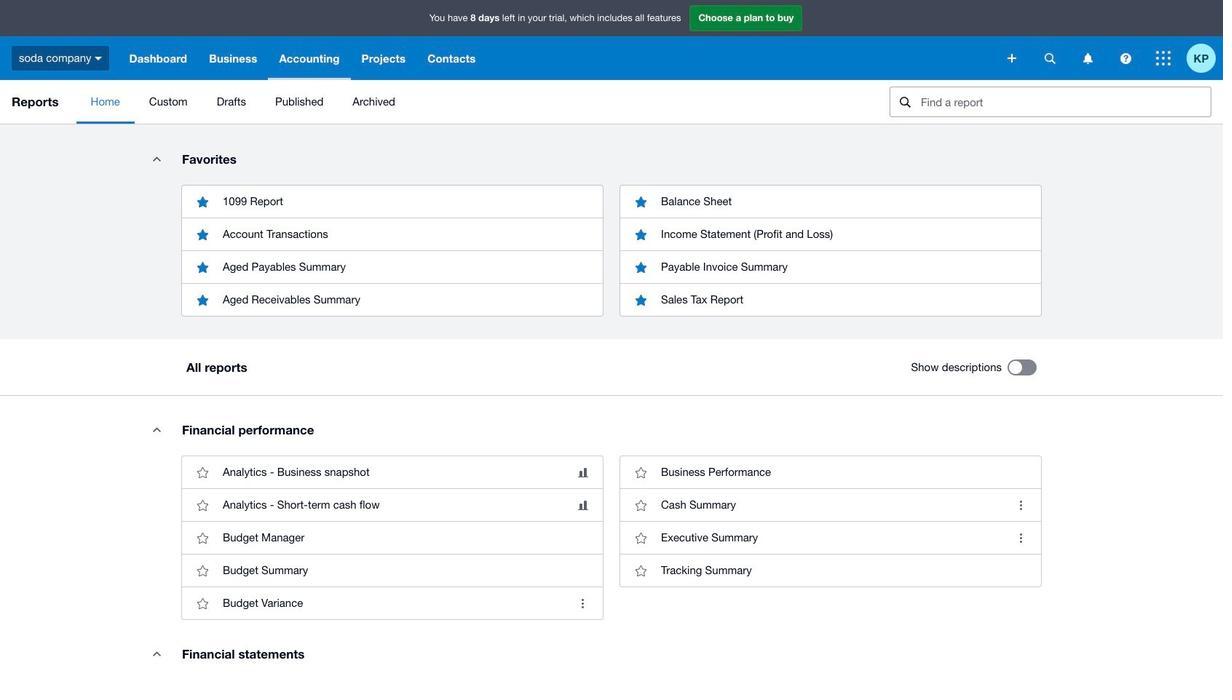 Task type: vqa. For each thing, say whether or not it's contained in the screenshot.
'FIND A REPORT' text box
yes



Task type: describe. For each thing, give the bounding box(es) containing it.
more options image
[[568, 589, 597, 618]]

0 horizontal spatial favorite image
[[188, 524, 217, 553]]

Find a report text field
[[920, 87, 1211, 116]]

1 expand report group image from the top
[[142, 144, 171, 173]]



Task type: locate. For each thing, give the bounding box(es) containing it.
menu
[[76, 80, 878, 124]]

svg image
[[1156, 51, 1171, 66], [1044, 53, 1055, 64], [1083, 53, 1093, 64], [1120, 53, 1131, 64], [1008, 54, 1016, 63], [95, 57, 102, 60]]

expand report group image
[[142, 144, 171, 173], [142, 415, 171, 444]]

remove favorite image
[[626, 187, 655, 216], [626, 220, 655, 249], [626, 253, 655, 282], [188, 285, 217, 315]]

1 vertical spatial favorite image
[[188, 524, 217, 553]]

remove favorite image
[[188, 187, 217, 216], [188, 220, 217, 249], [188, 253, 217, 282], [626, 285, 655, 315]]

0 vertical spatial favorite image
[[626, 491, 655, 520]]

expand report group image
[[142, 639, 171, 669]]

banner
[[0, 0, 1223, 80]]

0 vertical spatial expand report group image
[[142, 144, 171, 173]]

favorite image
[[626, 491, 655, 520], [188, 524, 217, 553]]

1 vertical spatial expand report group image
[[142, 415, 171, 444]]

favorite image
[[188, 458, 217, 487], [626, 458, 655, 487], [188, 491, 217, 520], [626, 524, 655, 553], [188, 556, 217, 586], [626, 556, 655, 586], [188, 589, 217, 618]]

None field
[[890, 87, 1212, 117]]

1 horizontal spatial favorite image
[[626, 491, 655, 520]]

2 expand report group image from the top
[[142, 415, 171, 444]]



